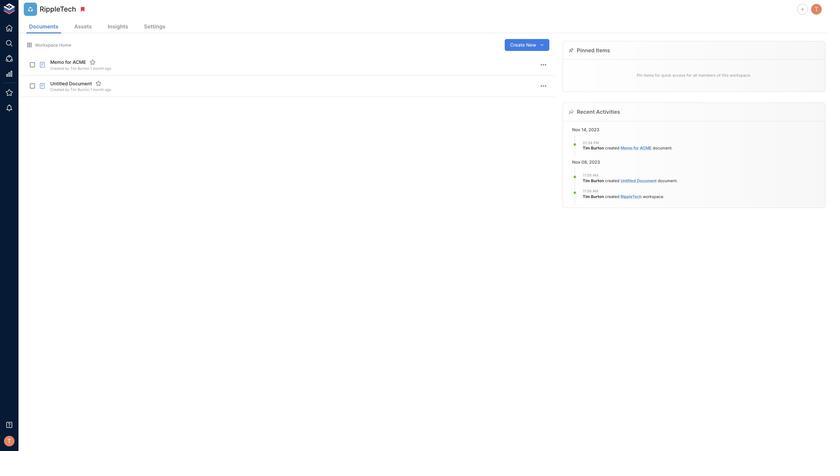 Task type: describe. For each thing, give the bounding box(es) containing it.
burton for rippletech
[[591, 194, 604, 199]]

create new button
[[505, 39, 550, 51]]

document inside 01:34 pm tim burton created memo for acme document .
[[653, 146, 672, 151]]

created by tim burton 1 month ago for untitled document
[[50, 87, 111, 92]]

rippletech inside "11:56 am tim burton created rippletech workspace ."
[[621, 194, 642, 199]]

insights link
[[105, 21, 131, 33]]

11:56 am tim burton created untitled document document .
[[583, 173, 678, 183]]

. inside 01:34 pm tim burton created memo for acme document .
[[672, 146, 673, 151]]

pinned
[[577, 47, 595, 54]]

for inside 01:34 pm tim burton created memo for acme document .
[[634, 146, 639, 151]]

am for rippletech
[[593, 189, 599, 194]]

assets
[[74, 23, 92, 30]]

home
[[59, 42, 71, 48]]

01:34
[[583, 140, 593, 145]]

1 for untitled document
[[90, 87, 92, 92]]

11:56 for rippletech
[[583, 189, 592, 194]]

activities
[[596, 109, 620, 115]]

recent activities
[[577, 109, 620, 115]]

workspace
[[35, 42, 58, 48]]

memo inside 01:34 pm tim burton created memo for acme document .
[[621, 146, 633, 151]]

11:56 am tim burton created rippletech workspace .
[[583, 189, 665, 199]]

create
[[510, 42, 525, 48]]

all
[[693, 73, 697, 78]]

of
[[717, 73, 721, 78]]

settings
[[144, 23, 165, 30]]

favorite image
[[96, 80, 101, 86]]

workspace home
[[35, 42, 71, 48]]

untitled document
[[50, 81, 92, 86]]

settings link
[[141, 21, 168, 33]]

14,
[[582, 127, 588, 132]]

items
[[644, 73, 654, 78]]

0 vertical spatial untitled
[[50, 81, 68, 86]]

0 vertical spatial memo
[[50, 59, 64, 65]]

memo for acme link
[[621, 146, 652, 151]]

nov for nov 14, 2023
[[572, 127, 581, 132]]

pinned items
[[577, 47, 610, 54]]

favorite image
[[90, 59, 96, 65]]

documents link
[[26, 21, 61, 33]]

pm
[[594, 140, 599, 145]]

pin items for quick access for all members of this workspace.
[[637, 73, 752, 78]]

0 vertical spatial acme
[[73, 59, 86, 65]]

am for untitled
[[593, 173, 599, 178]]

assets link
[[72, 21, 95, 33]]

t for the leftmost t 'button'
[[7, 437, 11, 445]]

untitled inside 11:56 am tim burton created untitled document document .
[[621, 178, 636, 183]]

this
[[722, 73, 729, 78]]

tim for untitled document
[[583, 178, 590, 183]]

quick
[[662, 73, 672, 78]]

. inside "11:56 am tim burton created rippletech workspace ."
[[664, 194, 665, 199]]

by for document
[[65, 87, 69, 92]]

2023 for nov 14, 2023
[[589, 127, 600, 132]]

for down home
[[65, 59, 71, 65]]

burton for memo for acme
[[591, 146, 604, 151]]

document inside 11:56 am tim burton created untitled document document .
[[658, 178, 677, 183]]

new
[[526, 42, 536, 48]]

created for memo
[[605, 146, 620, 151]]



Task type: vqa. For each thing, say whether or not it's contained in the screenshot.
Remove Favorite icon
no



Task type: locate. For each thing, give the bounding box(es) containing it.
workspace.
[[730, 73, 752, 78]]

tim for rippletech
[[583, 194, 590, 199]]

1 vertical spatial 1
[[90, 87, 92, 92]]

1 by from the top
[[65, 66, 69, 71]]

0 horizontal spatial untitled
[[50, 81, 68, 86]]

0 horizontal spatial t
[[7, 437, 11, 445]]

items
[[596, 47, 610, 54]]

rippletech
[[40, 5, 76, 13], [621, 194, 642, 199]]

1 ago from the top
[[105, 66, 111, 71]]

month for memo for acme
[[93, 66, 104, 71]]

created by tim burton 1 month ago down untitled document
[[50, 87, 111, 92]]

for up 11:56 am tim burton created untitled document document .
[[634, 146, 639, 151]]

1 vertical spatial 2023
[[589, 159, 600, 165]]

0 vertical spatial rippletech
[[40, 5, 76, 13]]

1 created by tim burton 1 month ago from the top
[[50, 66, 111, 71]]

0 vertical spatial ago
[[105, 66, 111, 71]]

0 horizontal spatial t button
[[2, 434, 17, 448]]

1 vertical spatial rippletech
[[621, 194, 642, 199]]

by down memo for acme
[[65, 66, 69, 71]]

documents
[[29, 23, 58, 30]]

1 vertical spatial created
[[50, 87, 64, 92]]

burton inside 01:34 pm tim burton created memo for acme document .
[[591, 146, 604, 151]]

nov left 14,
[[572, 127, 581, 132]]

0 vertical spatial 2023
[[589, 127, 600, 132]]

burton inside 11:56 am tim burton created untitled document document .
[[591, 178, 604, 183]]

.
[[672, 146, 673, 151], [677, 178, 678, 183], [664, 194, 665, 199]]

1 vertical spatial document
[[658, 178, 677, 183]]

1 horizontal spatial document
[[637, 178, 657, 183]]

memo for acme
[[50, 59, 86, 65]]

2023
[[589, 127, 600, 132], [589, 159, 600, 165]]

month
[[93, 66, 104, 71], [93, 87, 104, 92]]

1 horizontal spatial rippletech
[[621, 194, 642, 199]]

create new
[[510, 42, 536, 48]]

burton
[[78, 66, 89, 71], [78, 87, 89, 92], [591, 146, 604, 151], [591, 178, 604, 183], [591, 194, 604, 199]]

by
[[65, 66, 69, 71], [65, 87, 69, 92]]

1 horizontal spatial acme
[[640, 146, 652, 151]]

created down untitled document
[[50, 87, 64, 92]]

1 vertical spatial .
[[677, 178, 678, 183]]

document up workspace
[[637, 178, 657, 183]]

am inside 11:56 am tim burton created untitled document document .
[[593, 173, 599, 178]]

tim inside "11:56 am tim burton created rippletech workspace ."
[[583, 194, 590, 199]]

acme inside 01:34 pm tim burton created memo for acme document .
[[640, 146, 652, 151]]

nov
[[572, 127, 581, 132], [572, 159, 581, 165]]

rippletech down untitled document link
[[621, 194, 642, 199]]

rippletech link
[[621, 194, 642, 199]]

2 1 from the top
[[90, 87, 92, 92]]

0 vertical spatial t button
[[811, 3, 823, 16]]

1 vertical spatial acme
[[640, 146, 652, 151]]

tim inside 11:56 am tim burton created untitled document document .
[[583, 178, 590, 183]]

document inside 11:56 am tim burton created untitled document document .
[[637, 178, 657, 183]]

2 created by tim burton 1 month ago from the top
[[50, 87, 111, 92]]

nov 08, 2023
[[572, 159, 600, 165]]

recent
[[577, 109, 595, 115]]

t
[[815, 6, 819, 13], [7, 437, 11, 445]]

created inside 11:56 am tim burton created untitled document document .
[[605, 178, 620, 183]]

2 am from the top
[[593, 189, 599, 194]]

3 created from the top
[[605, 194, 620, 199]]

untitled down memo for acme
[[50, 81, 68, 86]]

2 ago from the top
[[105, 87, 111, 92]]

document
[[69, 81, 92, 86], [637, 178, 657, 183]]

for left quick
[[655, 73, 660, 78]]

created up "11:56 am tim burton created rippletech workspace ."
[[605, 178, 620, 183]]

0 vertical spatial 11:56
[[583, 173, 592, 178]]

created for rippletech
[[605, 194, 620, 199]]

acme
[[73, 59, 86, 65], [640, 146, 652, 151]]

1 am from the top
[[593, 173, 599, 178]]

0 vertical spatial nov
[[572, 127, 581, 132]]

0 vertical spatial document
[[69, 81, 92, 86]]

1 vertical spatial 11:56
[[583, 189, 592, 194]]

ago
[[105, 66, 111, 71], [105, 87, 111, 92]]

1 vertical spatial memo
[[621, 146, 633, 151]]

0 horizontal spatial .
[[664, 194, 665, 199]]

created by tim burton 1 month ago
[[50, 66, 111, 71], [50, 87, 111, 92]]

0 vertical spatial created by tim burton 1 month ago
[[50, 66, 111, 71]]

2023 right 08,
[[589, 159, 600, 165]]

1 vertical spatial am
[[593, 189, 599, 194]]

08,
[[582, 159, 588, 165]]

workspace
[[643, 194, 664, 199]]

1 created from the top
[[605, 146, 620, 151]]

created inside 01:34 pm tim burton created memo for acme document .
[[605, 146, 620, 151]]

. inside 11:56 am tim burton created untitled document document .
[[677, 178, 678, 183]]

created inside "11:56 am tim burton created rippletech workspace ."
[[605, 194, 620, 199]]

untitled up "11:56 am tim burton created rippletech workspace ."
[[621, 178, 636, 183]]

created for memo
[[50, 66, 64, 71]]

month down favorite image
[[93, 87, 104, 92]]

2 vertical spatial .
[[664, 194, 665, 199]]

01:34 pm tim burton created memo for acme document .
[[583, 140, 673, 151]]

created left memo for acme link
[[605, 146, 620, 151]]

1 11:56 from the top
[[583, 173, 592, 178]]

1 down favorite icon
[[90, 66, 92, 71]]

access
[[673, 73, 686, 78]]

ago for untitled document
[[105, 87, 111, 92]]

1 vertical spatial created
[[605, 178, 620, 183]]

1 down untitled document
[[90, 87, 92, 92]]

untitled
[[50, 81, 68, 86], [621, 178, 636, 183]]

0 horizontal spatial rippletech
[[40, 5, 76, 13]]

document up workspace
[[658, 178, 677, 183]]

am
[[593, 173, 599, 178], [593, 189, 599, 194]]

0 horizontal spatial memo
[[50, 59, 64, 65]]

created down memo for acme
[[50, 66, 64, 71]]

1 horizontal spatial untitled
[[621, 178, 636, 183]]

0 vertical spatial month
[[93, 66, 104, 71]]

memo up 11:56 am tim burton created untitled document document .
[[621, 146, 633, 151]]

burton inside "11:56 am tim burton created rippletech workspace ."
[[591, 194, 604, 199]]

by down untitled document
[[65, 87, 69, 92]]

0 vertical spatial document
[[653, 146, 672, 151]]

remove bookmark image
[[80, 6, 86, 12]]

burton for untitled document
[[591, 178, 604, 183]]

1 horizontal spatial .
[[672, 146, 673, 151]]

tim for memo for acme
[[583, 146, 590, 151]]

2 by from the top
[[65, 87, 69, 92]]

workspace home link
[[26, 42, 71, 48]]

1 horizontal spatial t
[[815, 6, 819, 13]]

nov 14, 2023
[[572, 127, 600, 132]]

month for untitled document
[[93, 87, 104, 92]]

1 vertical spatial nov
[[572, 159, 581, 165]]

t button
[[811, 3, 823, 16], [2, 434, 17, 448]]

t for topmost t 'button'
[[815, 6, 819, 13]]

0 horizontal spatial acme
[[73, 59, 86, 65]]

0 vertical spatial created
[[50, 66, 64, 71]]

am inside "11:56 am tim burton created rippletech workspace ."
[[593, 189, 599, 194]]

insights
[[108, 23, 128, 30]]

nov left 08,
[[572, 159, 581, 165]]

1 horizontal spatial memo
[[621, 146, 633, 151]]

2 vertical spatial created
[[605, 194, 620, 199]]

pin
[[637, 73, 643, 78]]

document left favorite image
[[69, 81, 92, 86]]

2 created from the top
[[50, 87, 64, 92]]

0 horizontal spatial document
[[69, 81, 92, 86]]

created by tim burton 1 month ago down favorite icon
[[50, 66, 111, 71]]

1 vertical spatial document
[[637, 178, 657, 183]]

created for untitled
[[50, 87, 64, 92]]

1 vertical spatial created by tim burton 1 month ago
[[50, 87, 111, 92]]

0 vertical spatial t
[[815, 6, 819, 13]]

1 vertical spatial ago
[[105, 87, 111, 92]]

1 vertical spatial month
[[93, 87, 104, 92]]

untitled document link
[[621, 178, 657, 183]]

1 month from the top
[[93, 66, 104, 71]]

1 vertical spatial t button
[[2, 434, 17, 448]]

created by tim burton 1 month ago for memo for acme
[[50, 66, 111, 71]]

1 nov from the top
[[572, 127, 581, 132]]

ago for memo for acme
[[105, 66, 111, 71]]

0 vertical spatial am
[[593, 173, 599, 178]]

for left all
[[687, 73, 692, 78]]

created left the rippletech link
[[605, 194, 620, 199]]

2023 right 14,
[[589, 127, 600, 132]]

1 vertical spatial by
[[65, 87, 69, 92]]

1 for memo for acme
[[90, 66, 92, 71]]

1 1 from the top
[[90, 66, 92, 71]]

rippletech up the documents
[[40, 5, 76, 13]]

tim inside 01:34 pm tim burton created memo for acme document .
[[583, 146, 590, 151]]

nov for nov 08, 2023
[[572, 159, 581, 165]]

by for for
[[65, 66, 69, 71]]

created
[[605, 146, 620, 151], [605, 178, 620, 183], [605, 194, 620, 199]]

1 vertical spatial untitled
[[621, 178, 636, 183]]

2 nov from the top
[[572, 159, 581, 165]]

11:56
[[583, 173, 592, 178], [583, 189, 592, 194]]

month down favorite icon
[[93, 66, 104, 71]]

document
[[653, 146, 672, 151], [658, 178, 677, 183]]

0 vertical spatial created
[[605, 146, 620, 151]]

created
[[50, 66, 64, 71], [50, 87, 64, 92]]

1 vertical spatial t
[[7, 437, 11, 445]]

2 11:56 from the top
[[583, 189, 592, 194]]

memo down workspace home
[[50, 59, 64, 65]]

1 horizontal spatial t button
[[811, 3, 823, 16]]

memo
[[50, 59, 64, 65], [621, 146, 633, 151]]

1 created from the top
[[50, 66, 64, 71]]

11:56 inside 11:56 am tim burton created untitled document document .
[[583, 173, 592, 178]]

0 vertical spatial by
[[65, 66, 69, 71]]

1
[[90, 66, 92, 71], [90, 87, 92, 92]]

11:56 for untitled document
[[583, 173, 592, 178]]

members
[[699, 73, 716, 78]]

0 vertical spatial 1
[[90, 66, 92, 71]]

2 created from the top
[[605, 178, 620, 183]]

2 horizontal spatial .
[[677, 178, 678, 183]]

created for untitled
[[605, 178, 620, 183]]

tim
[[70, 66, 77, 71], [70, 87, 77, 92], [583, 146, 590, 151], [583, 178, 590, 183], [583, 194, 590, 199]]

2023 for nov 08, 2023
[[589, 159, 600, 165]]

11:56 inside "11:56 am tim burton created rippletech workspace ."
[[583, 189, 592, 194]]

for
[[65, 59, 71, 65], [655, 73, 660, 78], [687, 73, 692, 78], [634, 146, 639, 151]]

2 month from the top
[[93, 87, 104, 92]]

0 vertical spatial .
[[672, 146, 673, 151]]

document right memo for acme link
[[653, 146, 672, 151]]



